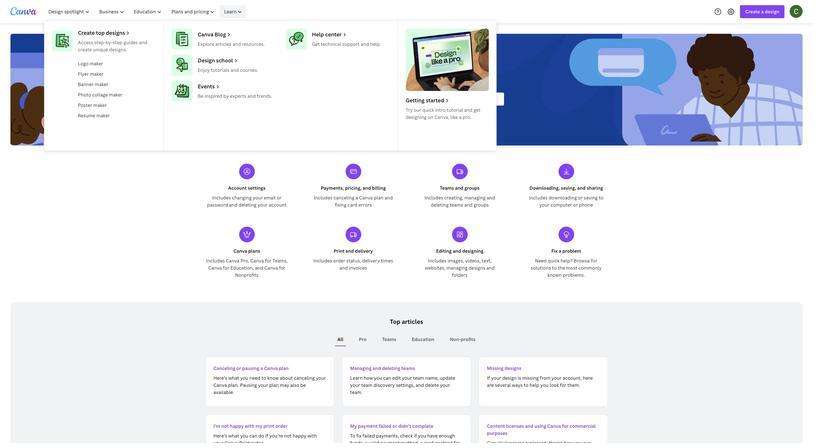 Task type: locate. For each thing, give the bounding box(es) containing it.
0 vertical spatial designs
[[106, 29, 125, 36]]

quick up on
[[423, 107, 434, 113]]

1 vertical spatial managing
[[447, 265, 468, 271]]

1 vertical spatial edit
[[393, 375, 401, 381]]

groups up "includes creating, managing and deleting teams and groups"
[[465, 185, 480, 191]]

card inside includes canceling a canva plan and fixing card errors
[[348, 202, 358, 208]]

and inside includes images, videos, text, websites, managing designs and folders
[[487, 265, 495, 271]]

canva inside the here's what you can do if you're not happy with your canva print order.
[[225, 440, 238, 443]]

commercial
[[570, 423, 596, 429]]

maker up flyer maker
[[90, 60, 103, 67]]

1 horizontal spatial with
[[308, 433, 317, 439]]

failed for payment
[[379, 423, 392, 429]]

create inside dropdown button
[[746, 8, 761, 15]]

from
[[540, 375, 551, 381]]

1 horizontal spatial quick
[[548, 258, 560, 264]]

canva down i'm not happy with my print order
[[225, 440, 238, 443]]

quick inside try our quick intro tutorial and get designing on canva, like a pro.
[[423, 107, 434, 113]]

your inside includes downloading or saving to your computer or phone
[[540, 202, 550, 208]]

1 vertical spatial with
[[308, 433, 317, 439]]

i'm not happy with my print order
[[214, 423, 288, 429]]

1 horizontal spatial designing
[[463, 248, 484, 254]]

1 if from the left
[[266, 433, 268, 439]]

to
[[599, 195, 604, 201], [552, 265, 557, 271], [262, 375, 266, 381], [524, 382, 529, 388]]

center
[[325, 31, 342, 38]]

have
[[428, 433, 438, 439]]

canva up explore
[[198, 31, 214, 38]]

includes left pro,
[[206, 258, 225, 264]]

logo
[[78, 60, 89, 67]]

0 vertical spatial failed
[[379, 423, 392, 429]]

happy right i'm
[[230, 423, 244, 429]]

design left christina overa image
[[765, 8, 780, 15]]

canceling inside includes canceling a canva plan and fixing card errors
[[334, 195, 355, 201]]

1 horizontal spatial learn
[[350, 375, 363, 381]]

0 vertical spatial articles
[[215, 41, 232, 47]]

includes left status, at the bottom left of page
[[314, 258, 332, 264]]

order left status, at the bottom left of page
[[333, 258, 346, 264]]

1 horizontal spatial canceling
[[334, 195, 355, 201]]

check
[[400, 433, 413, 439]]

my
[[256, 423, 263, 429]]

1 vertical spatial what
[[229, 433, 239, 439]]

learn inside dropdown button
[[224, 8, 237, 15]]

step
[[113, 39, 122, 45]]

plan down the billing at the left top of the page
[[374, 195, 384, 201]]

0 horizontal spatial quick
[[423, 107, 434, 113]]

what inside the here's what you need to know about canceling your canva plan. pausing your plan may also be available.
[[229, 375, 239, 381]]

includes for downloading
[[529, 195, 548, 201]]

learn how you can edit your team name, update your team discovery settings, and delete your team.
[[350, 375, 456, 395]]

designs up step
[[106, 29, 125, 36]]

teams and groups
[[440, 185, 480, 191]]

1 vertical spatial failed
[[363, 433, 375, 439]]

0 horizontal spatial canceling
[[294, 375, 315, 381]]

to inside includes downloading or saving to your computer or phone
[[599, 195, 604, 201]]

photo collage maker link
[[75, 90, 159, 100]]

, left resize
[[410, 111, 412, 117]]

includes inside includes canva pro, canva for teams, canva for education, and canva for nonprofits
[[206, 258, 225, 264]]

0 horizontal spatial not
[[221, 423, 229, 429]]

0 horizontal spatial teams
[[402, 365, 415, 371]]

canva blog
[[198, 31, 226, 38]]

design school
[[198, 57, 233, 64]]

0 vertical spatial card
[[348, 202, 358, 208]]

deleting down changing
[[239, 202, 257, 208]]

designing down our
[[406, 114, 427, 120]]

logo maker link
[[75, 58, 159, 69]]

1 vertical spatial here's
[[214, 433, 227, 439]]

includes down downloading,
[[529, 195, 548, 201]]

help? inside need quick help? browse for solutions to the most commonly known problems.
[[561, 258, 573, 264]]

1 horizontal spatial print
[[334, 248, 345, 254]]

team
[[413, 375, 425, 381], [362, 382, 373, 388]]

happy right you're at the left of the page
[[293, 433, 307, 439]]

help?
[[433, 61, 474, 82], [561, 258, 573, 264]]

and inside access step-by-step guides and create unique designs.
[[139, 39, 147, 45]]

0 horizontal spatial articles
[[215, 41, 232, 47]]

quick inside need quick help? browse for solutions to the most commonly known problems.
[[548, 258, 560, 264]]

1 here's from the top
[[214, 375, 227, 381]]

didn't
[[399, 423, 412, 429]]

resources.
[[242, 41, 265, 47]]

0 horizontal spatial print
[[239, 440, 250, 443]]

designs down videos,
[[469, 265, 486, 271]]

1 vertical spatial card
[[424, 440, 434, 443]]

create for create top designs
[[78, 29, 95, 36]]

1 horizontal spatial create
[[746, 8, 761, 15]]

print and delivery
[[334, 248, 373, 254]]

2 vertical spatial plan
[[269, 382, 279, 388]]

1 horizontal spatial teams
[[450, 202, 464, 208]]

delivery up invoices
[[362, 258, 380, 264]]

canceling
[[334, 195, 355, 201], [294, 375, 315, 381]]

for left commercial
[[563, 423, 569, 429]]

1 horizontal spatial ,
[[425, 111, 426, 117]]

, left on
[[425, 111, 426, 117]]

1 vertical spatial canceling
[[294, 375, 315, 381]]

do
[[259, 433, 264, 439]]

1 horizontal spatial order
[[333, 258, 346, 264]]

not right you're at the left of the page
[[284, 433, 292, 439]]

teams down "creating,"
[[450, 202, 464, 208]]

delivery up status, at the bottom left of page
[[355, 248, 373, 254]]

teams down top
[[382, 336, 397, 342]]

designing up videos,
[[463, 248, 484, 254]]

errors
[[359, 202, 372, 208]]

and inside try our quick intro tutorial and get designing on canva, like a pro.
[[465, 107, 473, 113]]

2 what from the top
[[229, 433, 239, 439]]

maker down collage
[[93, 102, 107, 108]]

learn down managing
[[350, 375, 363, 381]]

1 vertical spatial not
[[284, 433, 292, 439]]

0 horizontal spatial learn
[[224, 8, 237, 15]]

plan inside the here's what you need to know about canceling your canva plan. pausing your plan may also be available.
[[269, 382, 279, 388]]

if right do
[[266, 433, 268, 439]]

you inside learn how you can edit your team name, update your team discovery settings, and delete your team.
[[374, 375, 382, 381]]

0 horizontal spatial create
[[78, 29, 95, 36]]

2 horizontal spatial designs
[[505, 365, 522, 371]]

design for your
[[503, 375, 517, 381]]

managing down the images,
[[447, 265, 468, 271]]

0 horizontal spatial teams
[[382, 336, 397, 342]]

1 horizontal spatial articles
[[402, 318, 423, 325]]

if inside to fix failed payments, check if you have enough funds, a valid payment method, a card enabled fo
[[414, 433, 417, 439]]

0 vertical spatial design
[[765, 8, 780, 15]]

0 vertical spatial help?
[[433, 61, 474, 82]]

to right saving
[[599, 195, 604, 201]]

0 horizontal spatial edit
[[393, 375, 401, 381]]

managing down 'teams and groups'
[[465, 195, 486, 201]]

maker down poster maker
[[96, 112, 110, 119]]

and inside content licenses and using canva for commercial purposes
[[525, 423, 534, 429]]

0 vertical spatial happy
[[230, 423, 244, 429]]

quick down fix
[[548, 258, 560, 264]]

articles down blog
[[215, 41, 232, 47]]

can up discovery
[[384, 375, 391, 381]]

maker up photo collage maker
[[95, 81, 108, 87]]

1 vertical spatial quick
[[548, 258, 560, 264]]

and inside includes changing your email or password and deleting your account
[[229, 202, 238, 208]]

status,
[[347, 258, 361, 264]]

by-
[[106, 39, 113, 45]]

try
[[406, 107, 413, 113]]

maker
[[90, 60, 103, 67], [90, 71, 103, 77], [95, 81, 108, 87], [109, 92, 122, 98], [93, 102, 107, 108], [96, 112, 110, 119]]

what for canva
[[229, 433, 239, 439]]

if for do
[[266, 433, 268, 439]]

learn for learn
[[224, 8, 237, 15]]

here's inside the here's what you need to know about canceling your canva plan. pausing your plan may also be available.
[[214, 375, 227, 381]]

includes up password
[[212, 195, 231, 201]]

maker inside "link"
[[96, 112, 110, 119]]

the
[[558, 265, 566, 271]]

0 horizontal spatial team
[[362, 382, 373, 388]]

help center
[[312, 31, 342, 38]]

1 vertical spatial designing
[[463, 248, 484, 254]]

can up the 'order.'
[[250, 433, 258, 439]]

create
[[746, 8, 761, 15], [78, 29, 95, 36]]

0 vertical spatial can
[[377, 61, 405, 82]]

0 vertical spatial teams
[[440, 185, 454, 191]]

0 horizontal spatial payment
[[358, 423, 378, 429]]

here's what you need to know about canceling your canva plan. pausing your plan may also be available.
[[214, 375, 326, 395]]

0 vertical spatial canceling
[[334, 195, 355, 201]]

1 vertical spatial teams
[[382, 336, 397, 342]]

folders
[[452, 272, 468, 278]]

card inside to fix failed payments, check if you have enough funds, a valid payment method, a card enabled fo
[[424, 440, 434, 443]]

failed up payments,
[[379, 423, 392, 429]]

canva up available.
[[214, 382, 227, 388]]

here's for plan.
[[214, 375, 227, 381]]

create
[[78, 46, 92, 53]]

2 if from the left
[[414, 433, 417, 439]]

here's inside the here's what you can do if you're not happy with your canva print order.
[[214, 433, 227, 439]]

pricing,
[[345, 185, 362, 191]]

includes canva pro, canva for teams, canva for education, and canva for nonprofits
[[206, 258, 288, 278]]

canva inside content licenses and using canva for commercial purposes
[[548, 423, 561, 429]]

learn
[[224, 8, 237, 15], [350, 375, 363, 381]]

for up commonly
[[591, 258, 598, 264]]

articles right top
[[402, 318, 423, 325]]

2 vertical spatial can
[[250, 433, 258, 439]]

0 vertical spatial edit
[[427, 111, 436, 117]]

licenses
[[506, 423, 524, 429]]

0 horizontal spatial designs
[[106, 29, 125, 36]]

to inside if your design is missing from your account, here are several ways to help you look for them.
[[524, 382, 529, 388]]

getting started
[[406, 97, 445, 104]]

can inside learn how you can edit your team name, update your team discovery settings, and delete your team.
[[384, 375, 391, 381]]

0 horizontal spatial card
[[348, 202, 358, 208]]

teams inside button
[[382, 336, 397, 342]]

quick
[[423, 107, 434, 113], [548, 258, 560, 264]]

learn for learn how you can edit your team name, update your team discovery settings, and delete your team.
[[350, 375, 363, 381]]

includes inside "includes creating, managing and deleting teams and groups"
[[425, 195, 444, 201]]

1 vertical spatial help?
[[561, 258, 573, 264]]

what up plan.
[[229, 375, 239, 381]]

poster maker
[[78, 102, 107, 108]]

and inside includes order status, delivery times and invoices
[[340, 265, 348, 271]]

if your design is missing from your account, here are several ways to help you look for them.
[[487, 375, 593, 388]]

failed inside to fix failed payments, check if you have enough funds, a valid payment method, a card enabled fo
[[363, 433, 375, 439]]

includes left "creating,"
[[425, 195, 444, 201]]

fixing
[[335, 202, 347, 208]]

to fix failed payments, check if you have enough funds, a valid payment method, a card enabled fo
[[350, 433, 461, 443]]

Try "remove background" or "brand kit" search field
[[322, 93, 500, 105]]

learn menu
[[44, 21, 497, 151]]

print up includes order status, delivery times and invoices at the left bottom of page
[[334, 248, 345, 254]]

card right fixing
[[348, 202, 358, 208]]

you down i'm not happy with my print order
[[240, 433, 249, 439]]

0 horizontal spatial ,
[[410, 111, 412, 117]]

1 vertical spatial design
[[503, 375, 517, 381]]

0 vertical spatial here's
[[214, 375, 227, 381]]

1 horizontal spatial card
[[424, 440, 434, 443]]

problems.
[[563, 272, 585, 278]]

print inside the here's what you can do if you're not happy with your canva print order.
[[239, 440, 250, 443]]

you down from
[[541, 382, 549, 388]]

failed up the valid
[[363, 433, 375, 439]]

with
[[245, 423, 255, 429], [308, 433, 317, 439]]

0 horizontal spatial design
[[503, 375, 517, 381]]

maker for resume maker
[[96, 112, 110, 119]]

images,
[[448, 258, 464, 264]]

invoices
[[349, 265, 367, 271]]

education
[[412, 336, 435, 342]]

them.
[[568, 382, 581, 388]]

0 horizontal spatial designing
[[406, 114, 427, 120]]

failed for fix
[[363, 433, 375, 439]]

canva up errors
[[359, 195, 373, 201]]

plan down know
[[269, 382, 279, 388]]

complete
[[413, 423, 434, 429]]

or left didn't
[[393, 423, 397, 429]]

edit up the settings,
[[393, 375, 401, 381]]

1 vertical spatial print
[[239, 440, 250, 443]]

with inside the here's what you can do if you're not happy with your canva print order.
[[308, 433, 317, 439]]

0 horizontal spatial deleting
[[239, 202, 257, 208]]

, left group on the top
[[446, 111, 447, 117]]

1 horizontal spatial team
[[413, 375, 425, 381]]

1 vertical spatial team
[[362, 382, 373, 388]]

to inside need quick help? browse for solutions to the most commonly known problems.
[[552, 265, 557, 271]]

includes inside includes order status, delivery times and invoices
[[314, 258, 332, 264]]

1 horizontal spatial if
[[414, 433, 417, 439]]

includes for canceling
[[314, 195, 333, 201]]

what down i'm not happy with my print order
[[229, 433, 239, 439]]

card down 'have'
[[424, 440, 434, 443]]

card
[[348, 202, 358, 208], [424, 440, 434, 443]]

unique
[[93, 46, 108, 53]]

1 vertical spatial learn
[[350, 375, 363, 381]]

1 horizontal spatial payment
[[381, 440, 400, 443]]

0 vertical spatial what
[[229, 375, 239, 381]]

we
[[408, 61, 430, 82]]

for right look
[[560, 382, 567, 388]]

you inside the here's what you can do if you're not happy with your canva print order.
[[240, 433, 249, 439]]

enough
[[439, 433, 455, 439]]

2 horizontal spatial ,
[[446, 111, 447, 117]]

canceling up be
[[294, 375, 315, 381]]

for down teams, on the bottom left of page
[[279, 265, 286, 271]]

teams up "creating,"
[[440, 185, 454, 191]]

access
[[78, 39, 93, 45]]

maker up the "banner maker"
[[90, 71, 103, 77]]

teams
[[450, 202, 464, 208], [402, 365, 415, 371]]

0 vertical spatial order
[[333, 258, 346, 264]]

design up several
[[503, 375, 517, 381]]

1 vertical spatial designs
[[469, 265, 486, 271]]

1 vertical spatial payment
[[381, 440, 400, 443]]

create for create a design
[[746, 8, 761, 15]]

non-profits
[[450, 336, 476, 342]]

canva inside includes canceling a canva plan and fixing card errors
[[359, 195, 373, 201]]

includes inside includes images, videos, text, websites, managing designs and folders
[[428, 258, 447, 264]]

intro
[[435, 107, 446, 113]]

create top designs
[[78, 29, 125, 36]]

1 vertical spatial teams
[[402, 365, 415, 371]]

0 horizontal spatial order
[[276, 423, 288, 429]]

payment down payments,
[[381, 440, 400, 443]]

what inside the here's what you can do if you're not happy with your canva print order.
[[229, 433, 239, 439]]

0 vertical spatial print
[[334, 248, 345, 254]]

1 vertical spatial create
[[78, 29, 95, 36]]

groups
[[465, 185, 480, 191], [474, 202, 489, 208]]

you for with
[[240, 433, 249, 439]]

1 horizontal spatial design
[[765, 8, 780, 15]]

includes inside includes changing your email or password and deleting your account
[[212, 195, 231, 201]]

0 vertical spatial designing
[[406, 114, 427, 120]]

you up pausing
[[240, 375, 249, 381]]

payment up fix
[[358, 423, 378, 429]]

1 horizontal spatial happy
[[293, 433, 307, 439]]

you inside the here's what you need to know about canceling your canva plan. pausing your plan may also be available.
[[240, 375, 249, 381]]

you down complete
[[418, 433, 426, 439]]

trends.
[[257, 93, 273, 99]]

or up account
[[277, 195, 282, 201]]

my
[[350, 423, 357, 429]]

teams up the settings,
[[402, 365, 415, 371]]

design inside dropdown button
[[765, 8, 780, 15]]

canceling up fixing
[[334, 195, 355, 201]]

print left the 'order.'
[[239, 440, 250, 443]]

collage
[[92, 92, 108, 98]]

team down how
[[362, 382, 373, 388]]

edit left text
[[427, 111, 436, 117]]

top articles
[[390, 318, 423, 325]]

creating,
[[445, 195, 464, 201]]

also
[[290, 382, 299, 388]]

editing and designing
[[436, 248, 484, 254]]

1 horizontal spatial help?
[[561, 258, 573, 264]]

to left the
[[552, 265, 557, 271]]

here's down the canceling
[[214, 375, 227, 381]]

to
[[350, 433, 356, 439]]

here's down i'm
[[214, 433, 227, 439]]

includes inside includes canceling a canva plan and fixing card errors
[[314, 195, 333, 201]]

deleting up discovery
[[382, 365, 401, 371]]

1 vertical spatial groups
[[474, 202, 489, 208]]

groups down 'teams and groups'
[[474, 202, 489, 208]]

to right need
[[262, 375, 266, 381]]

or
[[277, 195, 282, 201], [578, 195, 583, 201], [574, 202, 578, 208], [237, 365, 241, 371], [393, 423, 397, 429]]

learn inside learn how you can edit your team name, update your team discovery settings, and delete your team.
[[350, 375, 363, 381]]

order up you're at the left of the page
[[276, 423, 288, 429]]

0 vertical spatial learn
[[224, 8, 237, 15]]

includes inside includes downloading or saving to your computer or phone
[[529, 195, 548, 201]]

1 horizontal spatial designs
[[469, 265, 486, 271]]

deleting inside includes changing your email or password and deleting your account
[[239, 202, 257, 208]]

my payment failed or didn't complete
[[350, 423, 434, 429]]

design inside if your design is missing from your account, here are several ways to help you look for them.
[[503, 375, 517, 381]]

teams for teams and groups
[[440, 185, 454, 191]]

1 horizontal spatial teams
[[440, 185, 454, 191]]

1 what from the top
[[229, 375, 239, 381]]

0 vertical spatial plan
[[374, 195, 384, 201]]

computer
[[551, 202, 573, 208]]

top
[[96, 29, 105, 36]]

if up method,
[[414, 433, 417, 439]]

not right i'm
[[221, 423, 229, 429]]

0 horizontal spatial failed
[[363, 433, 375, 439]]

guides
[[124, 39, 138, 45]]

plan up about
[[279, 365, 289, 371]]

for inside if your design is missing from your account, here are several ways to help you look for them.
[[560, 382, 567, 388]]

need quick help? browse for solutions to the most commonly known problems.
[[531, 258, 602, 278]]

0 vertical spatial payment
[[358, 423, 378, 429]]

2 here's from the top
[[214, 433, 227, 439]]

deleting down "creating,"
[[431, 202, 449, 208]]

0 vertical spatial with
[[245, 423, 255, 429]]

a inside dropdown button
[[762, 8, 764, 15]]

if inside the here's what you can do if you're not happy with your canva print order.
[[266, 433, 268, 439]]

to left help
[[524, 382, 529, 388]]

can left we
[[377, 61, 405, 82]]

logo maker
[[78, 60, 103, 67]]

0 vertical spatial delivery
[[355, 248, 373, 254]]

ways
[[512, 382, 523, 388]]

can inside the here's what you can do if you're not happy with your canva print order.
[[250, 433, 258, 439]]

includes down payments,
[[314, 195, 333, 201]]

create inside learn menu
[[78, 29, 95, 36]]

0 horizontal spatial with
[[245, 423, 255, 429]]

learn up blog
[[224, 8, 237, 15]]

includes creating, managing and deleting teams and groups
[[425, 195, 495, 208]]

includes up websites, on the bottom of page
[[428, 258, 447, 264]]

1 vertical spatial can
[[384, 375, 391, 381]]

you up discovery
[[374, 375, 382, 381]]

,
[[410, 111, 412, 117], [425, 111, 426, 117], [446, 111, 447, 117]]

0 vertical spatial managing
[[465, 195, 486, 201]]

maker for flyer maker
[[90, 71, 103, 77]]

and inside includes canceling a canva plan and fixing card errors
[[385, 195, 393, 201]]

articles inside learn menu
[[215, 41, 232, 47]]

0 vertical spatial create
[[746, 8, 761, 15]]



Task type: vqa. For each thing, say whether or not it's contained in the screenshot.
the top canceling
yes



Task type: describe. For each thing, give the bounding box(es) containing it.
includes order status, delivery times and invoices
[[314, 258, 393, 271]]

commonly
[[579, 265, 602, 271]]

enjoy tutorials and courses.
[[198, 67, 258, 73]]

help.
[[370, 41, 381, 47]]

you inside if your design is missing from your account, here are several ways to help you look for them.
[[541, 382, 549, 388]]

1 horizontal spatial deleting
[[382, 365, 401, 371]]

canva up pro,
[[234, 248, 247, 254]]

your inside the here's what you can do if you're not happy with your canva print order.
[[214, 440, 224, 443]]

help
[[530, 382, 540, 388]]

top level navigation element
[[44, 5, 497, 151]]

upload
[[378, 111, 394, 117]]

downloading
[[549, 195, 577, 201]]

settings,
[[396, 382, 415, 388]]

articles for explore
[[215, 41, 232, 47]]

includes for order
[[314, 258, 332, 264]]

or inside includes changing your email or password and deleting your account
[[277, 195, 282, 201]]

deleting inside "includes creating, managing and deleting teams and groups"
[[431, 202, 449, 208]]

available.
[[214, 389, 234, 395]]

purposes
[[487, 430, 508, 436]]

for inside content licenses and using canva for commercial purposes
[[563, 423, 569, 429]]

canceling inside the here's what you need to know about canceling your canva plan. pausing your plan may also be available.
[[294, 375, 315, 381]]

what for pausing
[[229, 375, 239, 381]]

canva down teams, on the bottom left of page
[[265, 265, 278, 271]]

text,
[[482, 258, 492, 264]]

blog
[[215, 31, 226, 38]]

websites,
[[425, 265, 446, 271]]

photos
[[395, 111, 410, 117]]

look
[[550, 382, 559, 388]]

includes downloading or saving to your computer or phone
[[529, 195, 604, 208]]

or left phone
[[574, 202, 578, 208]]

tutorial
[[447, 107, 463, 113]]

design for a
[[765, 8, 780, 15]]

flyer
[[78, 71, 89, 77]]

be inspired by experts and trends.
[[198, 93, 273, 99]]

designs.
[[109, 46, 127, 53]]

missing
[[523, 375, 539, 381]]

downloading, saving, and sharing
[[530, 185, 603, 191]]

upload photos link
[[378, 111, 410, 117]]

resize
[[413, 111, 425, 117]]

support
[[342, 41, 360, 47]]

name,
[[426, 375, 439, 381]]

0 horizontal spatial help?
[[433, 61, 474, 82]]

payments,
[[376, 433, 399, 439]]

resume maker link
[[75, 110, 159, 121]]

canva down plans
[[250, 258, 264, 264]]

managing inside includes images, videos, text, websites, managing designs and folders
[[447, 265, 468, 271]]

a inside try our quick intro tutorial and get designing on canva, like a pro.
[[459, 114, 462, 120]]

designs inside includes images, videos, text, websites, managing designs and folders
[[469, 265, 486, 271]]

you for canva
[[240, 375, 249, 381]]

includes for creating,
[[425, 195, 444, 201]]

times
[[381, 258, 393, 264]]

canva left 'education,' at bottom left
[[208, 265, 222, 271]]

pausing
[[240, 382, 257, 388]]

managing and deleting teams
[[350, 365, 415, 371]]

1 , from the left
[[410, 111, 412, 117]]

1 vertical spatial order
[[276, 423, 288, 429]]

order.
[[251, 440, 264, 443]]

create a design
[[746, 8, 780, 15]]

plan.
[[228, 382, 239, 388]]

are
[[487, 382, 494, 388]]

1 horizontal spatial edit
[[427, 111, 436, 117]]

payment inside to fix failed payments, check if you have enough funds, a valid payment method, a card enabled fo
[[381, 440, 400, 443]]

content
[[487, 423, 505, 429]]

photo collage maker
[[78, 92, 122, 98]]

banner maker
[[78, 81, 108, 87]]

maker for logo maker
[[90, 60, 103, 67]]

account
[[269, 202, 287, 208]]

pro
[[359, 336, 367, 342]]

not inside the here's what you can do if you're not happy with your canva print order.
[[284, 433, 292, 439]]

plan inside includes canceling a canva plan and fixing card errors
[[374, 195, 384, 201]]

includes for images,
[[428, 258, 447, 264]]

you for your
[[374, 375, 382, 381]]

fix a problem
[[552, 248, 582, 254]]

canva inside learn menu
[[198, 31, 214, 38]]

for left teams, on the bottom left of page
[[265, 258, 272, 264]]

several
[[495, 382, 511, 388]]

method,
[[401, 440, 420, 443]]

designing inside try our quick intro tutorial and get designing on canva, like a pro.
[[406, 114, 427, 120]]

profits
[[461, 336, 476, 342]]

or up phone
[[578, 195, 583, 201]]

how
[[364, 375, 373, 381]]

resume
[[78, 112, 95, 119]]

canva inside the here's what you need to know about canceling your canva plan. pausing your plan may also be available.
[[214, 382, 227, 388]]

happy inside the here's what you can do if you're not happy with your canva print order.
[[293, 433, 307, 439]]

content licenses and using canva for commercial purposes link
[[479, 414, 608, 443]]

text
[[437, 111, 446, 117]]

groups inside "includes creating, managing and deleting teams and groups"
[[474, 202, 489, 208]]

group
[[448, 111, 461, 117]]

maker down "banner maker" link
[[109, 92, 122, 98]]

christina overa image
[[790, 5, 803, 18]]

to inside the here's what you need to know about canceling your canva plan. pausing your plan may also be available.
[[262, 375, 266, 381]]

and inside learn how you can edit your team name, update your team discovery settings, and delete your team.
[[416, 382, 424, 388]]

maker for poster maker
[[93, 102, 107, 108]]

if
[[487, 375, 490, 381]]

canva plans
[[234, 248, 260, 254]]

can for managing and deleting teams
[[384, 375, 391, 381]]

0 vertical spatial groups
[[465, 185, 480, 191]]

settings
[[248, 185, 266, 191]]

1 vertical spatial plan
[[279, 365, 289, 371]]

non-
[[450, 336, 461, 342]]

create a design button
[[741, 5, 785, 18]]

payments, pricing, and billing
[[321, 185, 386, 191]]

changing
[[232, 195, 252, 201]]

getting
[[406, 97, 425, 104]]

and inside includes canva pro, canva for teams, canva for education, and canva for nonprofits
[[255, 265, 263, 271]]

step-
[[94, 39, 106, 45]]

discovery
[[374, 382, 395, 388]]

fix
[[552, 248, 558, 254]]

includes canceling a canva plan and fixing card errors
[[314, 195, 393, 208]]

how can we help?
[[339, 61, 474, 82]]

canceling or pausing a canva plan
[[214, 365, 289, 371]]

teams for teams
[[382, 336, 397, 342]]

pro,
[[241, 258, 249, 264]]

order inside includes order status, delivery times and invoices
[[333, 258, 346, 264]]

includes changing your email or password and deleting your account
[[207, 195, 287, 208]]

0 horizontal spatial happy
[[230, 423, 244, 429]]

education button
[[410, 333, 437, 346]]

for left 'education,' at bottom left
[[223, 265, 230, 271]]

canva up 'education,' at bottom left
[[226, 258, 240, 264]]

canva up know
[[264, 365, 278, 371]]

includes for canva
[[206, 258, 225, 264]]

delivery inside includes order status, delivery times and invoices
[[362, 258, 380, 264]]

account
[[228, 185, 247, 191]]

2 , from the left
[[425, 111, 426, 117]]

0 vertical spatial team
[[413, 375, 425, 381]]

group elements link
[[448, 111, 482, 117]]

account,
[[563, 375, 582, 381]]

banner
[[78, 81, 94, 87]]

help
[[312, 31, 324, 38]]

a inside includes canceling a canva plan and fixing card errors
[[356, 195, 358, 201]]

or left pausing
[[237, 365, 241, 371]]

how
[[339, 61, 374, 82]]

need
[[250, 375, 261, 381]]

can for i'm not happy with my print order
[[250, 433, 258, 439]]

non-profits button
[[448, 333, 479, 346]]

get
[[312, 41, 320, 47]]

photo
[[78, 92, 91, 98]]

managing inside "includes creating, managing and deleting teams and groups"
[[465, 195, 486, 201]]

2 vertical spatial designs
[[505, 365, 522, 371]]

pro button
[[357, 333, 369, 346]]

experts
[[230, 93, 247, 99]]

maker for banner maker
[[95, 81, 108, 87]]

here's for your
[[214, 433, 227, 439]]

plans
[[248, 248, 260, 254]]

includes for changing
[[212, 195, 231, 201]]

canceling
[[214, 365, 235, 371]]

3 , from the left
[[446, 111, 447, 117]]

designs inside learn menu
[[106, 29, 125, 36]]

if for check
[[414, 433, 417, 439]]

you inside to fix failed payments, check if you have enough funds, a valid payment method, a card enabled fo
[[418, 433, 426, 439]]

edit inside learn how you can edit your team name, update your team discovery settings, and delete your team.
[[393, 375, 401, 381]]

valid
[[369, 440, 379, 443]]

for inside need quick help? browse for solutions to the most commonly known problems.
[[591, 258, 598, 264]]

articles for top
[[402, 318, 423, 325]]

teams inside "includes creating, managing and deleting teams and groups"
[[450, 202, 464, 208]]

solutions
[[531, 265, 551, 271]]



